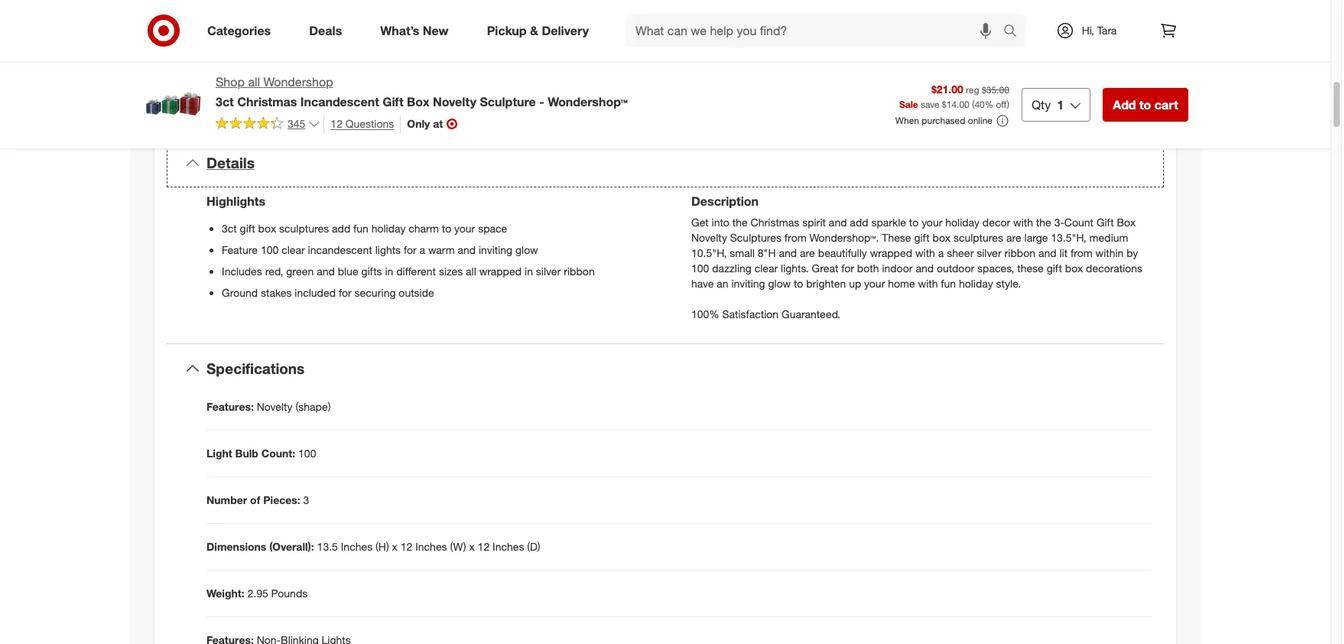 Task type: locate. For each thing, give the bounding box(es) containing it.
wondershop
[[264, 74, 333, 90]]

1 vertical spatial for
[[842, 262, 855, 275]]

dazzling
[[713, 262, 752, 275]]

and left lit
[[1039, 246, 1057, 259]]

1 inches from the left
[[341, 540, 373, 553]]

both
[[858, 262, 880, 275]]

count:
[[262, 447, 295, 460]]

style.
[[997, 277, 1021, 290]]

and up ground stakes included for securing outside
[[317, 265, 335, 278]]

0 horizontal spatial all
[[248, 74, 260, 90]]

2 in from the left
[[525, 265, 533, 278]]

1 horizontal spatial a
[[939, 246, 944, 259]]

0 vertical spatial all
[[248, 74, 260, 90]]

1 horizontal spatial inviting
[[732, 277, 766, 290]]

red,
[[265, 265, 283, 278]]

1 horizontal spatial ribbon
[[1005, 246, 1036, 259]]

silver inside get into the christmas spirit and add sparkle to your holiday decor with the 3-count gift box novelty sculptures from wondershop™. these gift box sculptures are large 13.5"h, medium 10.5"h, small 8"h and are beautifully wrapped with a sheer silver ribbon and lit from within by 100 dazzling clear lights. great for both indoor and outdoor spaces, these gift box decorations have an inviting glow to brighten up your home with fun holiday style.
[[977, 246, 1002, 259]]

are left large
[[1007, 231, 1022, 244]]

1 horizontal spatial novelty
[[433, 94, 477, 109]]

0 horizontal spatial sculptures
[[279, 222, 329, 235]]

number of pieces: 3
[[207, 493, 309, 506]]

2 vertical spatial 100
[[298, 447, 316, 460]]

light
[[207, 447, 232, 460]]

a inside get into the christmas spirit and add sparkle to your holiday decor with the 3-count gift box novelty sculptures from wondershop™. these gift box sculptures are large 13.5"h, medium 10.5"h, small 8"h and are beautifully wrapped with a sheer silver ribbon and lit from within by 100 dazzling clear lights. great for both indoor and outdoor spaces, these gift box decorations have an inviting glow to brighten up your home with fun holiday style.
[[939, 246, 944, 259]]

0 horizontal spatial fun
[[354, 222, 369, 235]]

christmas up the sculptures
[[751, 216, 800, 229]]

1 horizontal spatial silver
[[977, 246, 1002, 259]]

features: novelty (shape)
[[207, 400, 331, 413]]

100 up the red,
[[261, 243, 279, 256]]

to
[[1140, 97, 1152, 112], [910, 216, 919, 229], [442, 222, 452, 235], [794, 277, 804, 290]]

0 vertical spatial silver
[[977, 246, 1002, 259]]

sizes
[[439, 265, 463, 278]]

1 horizontal spatial box
[[933, 231, 951, 244]]

gift up feature
[[240, 222, 255, 235]]

100 up have
[[692, 262, 710, 275]]

holiday up lights
[[372, 222, 406, 235]]

1 horizontal spatial for
[[404, 243, 417, 256]]

reg
[[966, 84, 980, 96]]

clear up green
[[282, 243, 305, 256]]

box up medium
[[1117, 216, 1136, 229]]

inviting
[[479, 243, 513, 256], [732, 277, 766, 290]]

100 inside get into the christmas spirit and add sparkle to your holiday decor with the 3-count gift box novelty sculptures from wondershop™. these gift box sculptures are large 13.5"h, medium 10.5"h, small 8"h and are beautifully wrapped with a sheer silver ribbon and lit from within by 100 dazzling clear lights. great for both indoor and outdoor spaces, these gift box decorations have an inviting glow to brighten up your home with fun holiday style.
[[692, 262, 710, 275]]

1 horizontal spatial from
[[1071, 246, 1093, 259]]

12 down incandescent
[[331, 117, 343, 130]]

1 horizontal spatial the
[[1037, 216, 1052, 229]]

add to cart button
[[1103, 88, 1189, 122]]

0 vertical spatial fun
[[354, 222, 369, 235]]

pickup & delivery
[[487, 23, 589, 38]]

your down both
[[865, 277, 885, 290]]

-
[[540, 94, 545, 109]]

1 horizontal spatial christmas
[[751, 216, 800, 229]]

1 horizontal spatial 100
[[298, 447, 316, 460]]

1 vertical spatial novelty
[[692, 231, 728, 244]]

x right (w)
[[469, 540, 475, 553]]

box down lit
[[1066, 262, 1084, 275]]

0 vertical spatial 3ct
[[216, 94, 234, 109]]

gift inside get into the christmas spirit and add sparkle to your holiday decor with the 3-count gift box novelty sculptures from wondershop™. these gift box sculptures are large 13.5"h, medium 10.5"h, small 8"h and are beautifully wrapped with a sheer silver ribbon and lit from within by 100 dazzling clear lights. great for both indoor and outdoor spaces, these gift box decorations have an inviting glow to brighten up your home with fun holiday style.
[[1097, 216, 1114, 229]]

from down spirit
[[785, 231, 807, 244]]

your right sparkle
[[922, 216, 943, 229]]

spaces,
[[978, 262, 1015, 275]]

search button
[[997, 14, 1034, 50]]

0 horizontal spatial gift
[[383, 94, 404, 109]]

345 link
[[216, 115, 321, 134]]

inches
[[341, 540, 373, 553], [416, 540, 447, 553], [493, 540, 524, 553]]

13.5"h,
[[1052, 231, 1087, 244]]

(overall):
[[269, 540, 314, 553]]

a left sheer
[[939, 246, 944, 259]]

1 vertical spatial with
[[916, 246, 936, 259]]

a left warm
[[420, 243, 425, 256]]

1 vertical spatial are
[[800, 246, 815, 259]]

christmas up 345 link
[[237, 94, 297, 109]]

the right the 'into' at the top of page
[[733, 216, 748, 229]]

outdoor
[[937, 262, 975, 275]]

about
[[602, 92, 652, 114]]

1 vertical spatial ribbon
[[564, 265, 595, 278]]

0 horizontal spatial 12
[[331, 117, 343, 130]]

pieces:
[[263, 493, 300, 506]]

0 horizontal spatial inviting
[[479, 243, 513, 256]]

of
[[250, 493, 260, 506]]

0 vertical spatial box
[[407, 94, 430, 109]]

gift right these
[[915, 231, 930, 244]]

0 vertical spatial from
[[785, 231, 807, 244]]

feature 100 clear incandescent lights for a warm and inviting glow
[[222, 243, 538, 256]]

inches left (w)
[[416, 540, 447, 553]]

holiday
[[946, 216, 980, 229], [372, 222, 406, 235], [959, 277, 994, 290]]

to up these
[[910, 216, 919, 229]]

are up lights.
[[800, 246, 815, 259]]

gift up questions
[[383, 94, 404, 109]]

$21.00
[[932, 83, 964, 96]]

1 horizontal spatial all
[[466, 265, 477, 278]]

an
[[717, 277, 729, 290]]

glow
[[516, 243, 538, 256], [769, 277, 791, 290]]

1 vertical spatial christmas
[[751, 216, 800, 229]]

with up large
[[1014, 216, 1034, 229]]

glow inside get into the christmas spirit and add sparkle to your holiday decor with the 3-count gift box novelty sculptures from wondershop™. these gift box sculptures are large 13.5"h, medium 10.5"h, small 8"h and are beautifully wrapped with a sheer silver ribbon and lit from within by 100 dazzling clear lights. great for both indoor and outdoor spaces, these gift box decorations have an inviting glow to brighten up your home with fun holiday style.
[[769, 277, 791, 290]]

novelty left the (shape)
[[257, 400, 293, 413]]

to up warm
[[442, 222, 452, 235]]

all right "shop"
[[248, 74, 260, 90]]

charm
[[409, 222, 439, 235]]

3 inches from the left
[[493, 540, 524, 553]]

0 vertical spatial wrapped
[[870, 246, 913, 259]]

0 horizontal spatial x
[[392, 540, 398, 553]]

$35.00
[[982, 84, 1010, 96]]

pickup & delivery link
[[474, 14, 608, 47]]

1 vertical spatial 100
[[692, 262, 710, 275]]

lights.
[[781, 262, 809, 275]]

lit
[[1060, 246, 1068, 259]]

fun
[[354, 222, 369, 235], [941, 277, 956, 290]]

with
[[1014, 216, 1034, 229], [916, 246, 936, 259], [919, 277, 938, 290]]

tara
[[1098, 24, 1117, 37]]

dimensions
[[207, 540, 266, 553]]

add up incandescent
[[332, 222, 351, 235]]

1 vertical spatial wrapped
[[479, 265, 522, 278]]

1 horizontal spatial inches
[[416, 540, 447, 553]]

0 horizontal spatial from
[[785, 231, 807, 244]]

satisfaction
[[723, 308, 779, 321]]

1 vertical spatial gift
[[1097, 216, 1114, 229]]

to right add
[[1140, 97, 1152, 112]]

2 horizontal spatial box
[[1066, 262, 1084, 275]]

1 horizontal spatial x
[[469, 540, 475, 553]]

1 horizontal spatial gift
[[1097, 216, 1114, 229]]

christmas
[[237, 94, 297, 109], [751, 216, 800, 229]]

categories link
[[194, 14, 290, 47]]

ribbon
[[1005, 246, 1036, 259], [564, 265, 595, 278]]

inviting inside get into the christmas spirit and add sparkle to your holiday decor with the 3-count gift box novelty sculptures from wondershop™. these gift box sculptures are large 13.5"h, medium 10.5"h, small 8"h and are beautifully wrapped with a sheer silver ribbon and lit from within by 100 dazzling clear lights. great for both indoor and outdoor spaces, these gift box decorations have an inviting glow to brighten up your home with fun holiday style.
[[732, 277, 766, 290]]

when
[[896, 115, 920, 127]]

gift
[[383, 94, 404, 109], [1097, 216, 1114, 229]]

for up includes red, green and blue gifts in different sizes all wrapped in silver ribbon
[[404, 243, 417, 256]]

0 horizontal spatial in
[[385, 265, 394, 278]]

1 horizontal spatial clear
[[755, 262, 778, 275]]

with right the home
[[919, 277, 938, 290]]

clear
[[282, 243, 305, 256], [755, 262, 778, 275]]

ground
[[222, 286, 258, 299]]

12 right (h)
[[401, 540, 413, 553]]

0 horizontal spatial christmas
[[237, 94, 297, 109]]

gift inside shop all wondershop 3ct christmas incandescent gift box novelty sculpture - wondershop™
[[383, 94, 404, 109]]

image of 3ct christmas incandescent gift box novelty sculpture - wondershop™ image
[[142, 73, 204, 135]]

add up wondershop™.
[[850, 216, 869, 229]]

3ct up feature
[[222, 222, 237, 235]]

box up sheer
[[933, 231, 951, 244]]

1 horizontal spatial glow
[[769, 277, 791, 290]]

0 vertical spatial with
[[1014, 216, 1034, 229]]

small
[[730, 246, 755, 259]]

3
[[303, 493, 309, 506]]

spirit
[[803, 216, 826, 229]]

2 horizontal spatial novelty
[[692, 231, 728, 244]]

shop all wondershop 3ct christmas incandescent gift box novelty sculpture - wondershop™
[[216, 74, 628, 109]]

0 vertical spatial for
[[404, 243, 417, 256]]

holiday down "spaces,"
[[959, 277, 994, 290]]

0 horizontal spatial 100
[[261, 243, 279, 256]]

2 inches from the left
[[416, 540, 447, 553]]

search
[[997, 24, 1034, 39]]

0 vertical spatial gift
[[383, 94, 404, 109]]

1 vertical spatial silver
[[536, 265, 561, 278]]

box up only
[[407, 94, 430, 109]]

sheer
[[947, 246, 974, 259]]

1 vertical spatial box
[[1117, 216, 1136, 229]]

inviting down space
[[479, 243, 513, 256]]

gift down lit
[[1047, 262, 1063, 275]]

home
[[888, 277, 916, 290]]

100 right count:
[[298, 447, 316, 460]]

1 horizontal spatial wrapped
[[870, 246, 913, 259]]

12 right (w)
[[478, 540, 490, 553]]

(
[[973, 99, 975, 110]]

0 horizontal spatial glow
[[516, 243, 538, 256]]

fun inside get into the christmas spirit and add sparkle to your holiday decor with the 3-count gift box novelty sculptures from wondershop™. these gift box sculptures are large 13.5"h, medium 10.5"h, small 8"h and are beautifully wrapped with a sheer silver ribbon and lit from within by 100 dazzling clear lights. great for both indoor and outdoor spaces, these gift box decorations have an inviting glow to brighten up your home with fun holiday style.
[[941, 277, 956, 290]]

lights
[[375, 243, 401, 256]]

sculptures down decor
[[954, 231, 1004, 244]]

feature
[[222, 243, 258, 256]]

1 horizontal spatial fun
[[941, 277, 956, 290]]

1 vertical spatial fun
[[941, 277, 956, 290]]

0 vertical spatial christmas
[[237, 94, 297, 109]]

2 vertical spatial for
[[339, 286, 352, 299]]

gift up medium
[[1097, 216, 1114, 229]]

8"h
[[758, 246, 776, 259]]

0 horizontal spatial for
[[339, 286, 352, 299]]

0 horizontal spatial gift
[[240, 222, 255, 235]]

0 horizontal spatial inches
[[341, 540, 373, 553]]

3ct inside shop all wondershop 3ct christmas incandescent gift box novelty sculpture - wondershop™
[[216, 94, 234, 109]]

inviting down dazzling
[[732, 277, 766, 290]]

green
[[286, 265, 314, 278]]

have
[[692, 277, 714, 290]]

2 horizontal spatial 100
[[692, 262, 710, 275]]

100
[[261, 243, 279, 256], [692, 262, 710, 275], [298, 447, 316, 460]]

questions
[[346, 117, 394, 130]]

0 horizontal spatial your
[[455, 222, 475, 235]]

for inside get into the christmas spirit and add sparkle to your holiday decor with the 3-count gift box novelty sculptures from wondershop™. these gift box sculptures are large 13.5"h, medium 10.5"h, small 8"h and are beautifully wrapped with a sheer silver ribbon and lit from within by 100 dazzling clear lights. great for both indoor and outdoor spaces, these gift box decorations have an inviting glow to brighten up your home with fun holiday style.
[[842, 262, 855, 275]]

christmas inside get into the christmas spirit and add sparkle to your holiday decor with the 3-count gift box novelty sculptures from wondershop™. these gift box sculptures are large 13.5"h, medium 10.5"h, small 8"h and are beautifully wrapped with a sheer silver ribbon and lit from within by 100 dazzling clear lights. great for both indoor and outdoor spaces, these gift box decorations have an inviting glow to brighten up your home with fun holiday style.
[[751, 216, 800, 229]]

sparkle
[[872, 216, 907, 229]]

and
[[829, 216, 847, 229], [458, 243, 476, 256], [779, 246, 797, 259], [1039, 246, 1057, 259], [916, 262, 934, 275], [317, 265, 335, 278]]

off
[[997, 99, 1007, 110]]

in
[[385, 265, 394, 278], [525, 265, 533, 278]]

1 horizontal spatial sculptures
[[954, 231, 1004, 244]]

novelty up 10.5"h,
[[692, 231, 728, 244]]

40
[[975, 99, 985, 110]]

decor
[[983, 216, 1011, 229]]

wrapped down space
[[479, 265, 522, 278]]

all right sizes at the top of the page
[[466, 265, 477, 278]]

your left space
[[455, 222, 475, 235]]

novelty up at
[[433, 94, 477, 109]]

x right (h)
[[392, 540, 398, 553]]

hi, tara
[[1082, 24, 1117, 37]]

2 the from the left
[[1037, 216, 1052, 229]]

1 vertical spatial clear
[[755, 262, 778, 275]]

2 horizontal spatial inches
[[493, 540, 524, 553]]

0 vertical spatial are
[[1007, 231, 1022, 244]]

and up lights.
[[779, 246, 797, 259]]

the left 3-
[[1037, 216, 1052, 229]]

0 vertical spatial inviting
[[479, 243, 513, 256]]

3ct down "shop"
[[216, 94, 234, 109]]

0 horizontal spatial novelty
[[257, 400, 293, 413]]

a
[[420, 243, 425, 256], [939, 246, 944, 259]]

gift
[[240, 222, 255, 235], [915, 231, 930, 244], [1047, 262, 1063, 275]]

box down highlights at the left of the page
[[258, 222, 276, 235]]

box
[[407, 94, 430, 109], [1117, 216, 1136, 229]]

1 x from the left
[[392, 540, 398, 553]]

0 vertical spatial novelty
[[433, 94, 477, 109]]

2 x from the left
[[469, 540, 475, 553]]

1 horizontal spatial in
[[525, 265, 533, 278]]

1 horizontal spatial add
[[850, 216, 869, 229]]

0 vertical spatial 100
[[261, 243, 279, 256]]

for down beautifully
[[842, 262, 855, 275]]

2 horizontal spatial for
[[842, 262, 855, 275]]

0 horizontal spatial box
[[258, 222, 276, 235]]

0 vertical spatial ribbon
[[1005, 246, 1036, 259]]

1 vertical spatial glow
[[769, 277, 791, 290]]

2 horizontal spatial your
[[922, 216, 943, 229]]

medium
[[1090, 231, 1129, 244]]

clear inside get into the christmas spirit and add sparkle to your holiday decor with the 3-count gift box novelty sculptures from wondershop™. these gift box sculptures are large 13.5"h, medium 10.5"h, small 8"h and are beautifully wrapped with a sheer silver ribbon and lit from within by 100 dazzling clear lights. great for both indoor and outdoor spaces, these gift box decorations have an inviting glow to brighten up your home with fun holiday style.
[[755, 262, 778, 275]]

specifications
[[207, 360, 305, 377]]

for down blue
[[339, 286, 352, 299]]

inches left (h)
[[341, 540, 373, 553]]

0 vertical spatial clear
[[282, 243, 305, 256]]

0 horizontal spatial box
[[407, 94, 430, 109]]

from right lit
[[1071, 246, 1093, 259]]

clear down 8"h
[[755, 262, 778, 275]]

0 horizontal spatial wrapped
[[479, 265, 522, 278]]

fun up feature 100 clear incandescent lights for a warm and inviting glow
[[354, 222, 369, 235]]

inches left "(d)"
[[493, 540, 524, 553]]

1 vertical spatial inviting
[[732, 277, 766, 290]]

securing
[[355, 286, 396, 299]]

wrapped down these
[[870, 246, 913, 259]]

with left sheer
[[916, 246, 936, 259]]

to inside button
[[1140, 97, 1152, 112]]

warm
[[428, 243, 455, 256]]

fun down the "outdoor"
[[941, 277, 956, 290]]

sculptures up incandescent
[[279, 222, 329, 235]]

all
[[248, 74, 260, 90], [466, 265, 477, 278]]

sale
[[900, 99, 919, 110]]



Task type: describe. For each thing, give the bounding box(es) containing it.
your for space
[[455, 222, 475, 235]]

by
[[1127, 246, 1139, 259]]

1 the from the left
[[733, 216, 748, 229]]

ground stakes included for securing outside
[[222, 286, 434, 299]]

purchased
[[922, 115, 966, 127]]

qty
[[1032, 97, 1051, 112]]

online
[[968, 115, 993, 127]]

100% satisfaction guaranteed.
[[692, 308, 841, 321]]

novelty inside get into the christmas spirit and add sparkle to your holiday decor with the 3-count gift box novelty sculptures from wondershop™. these gift box sculptures are large 13.5"h, medium 10.5"h, small 8"h and are beautifully wrapped with a sheer silver ribbon and lit from within by 100 dazzling clear lights. great for both indoor and outdoor spaces, these gift box decorations have an inviting glow to brighten up your home with fun holiday style.
[[692, 231, 728, 244]]

13.5
[[317, 540, 338, 553]]

$21.00 reg $35.00 sale save $ 14.00 ( 40 % off )
[[900, 83, 1010, 110]]

novelty inside shop all wondershop 3ct christmas incandescent gift box novelty sculpture - wondershop™
[[433, 94, 477, 109]]

wondershop™
[[548, 94, 628, 109]]

within
[[1096, 246, 1124, 259]]

sculptures
[[731, 231, 782, 244]]

incandescent
[[300, 94, 379, 109]]

indoor
[[883, 262, 913, 275]]

2 vertical spatial with
[[919, 277, 938, 290]]

when purchased online
[[896, 115, 993, 127]]

cart
[[1155, 97, 1179, 112]]

2 horizontal spatial 12
[[478, 540, 490, 553]]

(w)
[[450, 540, 466, 553]]

hi,
[[1082, 24, 1095, 37]]

1 vertical spatial from
[[1071, 246, 1093, 259]]

2 horizontal spatial gift
[[1047, 262, 1063, 275]]

at
[[433, 117, 443, 130]]

1 horizontal spatial gift
[[915, 231, 930, 244]]

$
[[942, 99, 947, 110]]

345
[[288, 117, 306, 130]]

into
[[712, 216, 730, 229]]

deals link
[[296, 14, 361, 47]]

included
[[295, 286, 336, 299]]

new
[[423, 23, 449, 38]]

1 horizontal spatial are
[[1007, 231, 1022, 244]]

bulb
[[235, 447, 259, 460]]

save
[[921, 99, 940, 110]]

)
[[1007, 99, 1010, 110]]

14.00
[[947, 99, 970, 110]]

delivery
[[542, 23, 589, 38]]

item
[[693, 92, 729, 114]]

features:
[[207, 400, 254, 413]]

0 horizontal spatial silver
[[536, 265, 561, 278]]

0 horizontal spatial a
[[420, 243, 425, 256]]

12 questions link
[[324, 115, 394, 133]]

dimensions (overall): 13.5 inches (h) x 12 inches (w) x 12 inches (d)
[[207, 540, 541, 553]]

space
[[478, 222, 507, 235]]

count
[[1065, 216, 1094, 229]]

2.95
[[248, 587, 268, 600]]

details button
[[167, 139, 1165, 188]]

all inside shop all wondershop 3ct christmas incandescent gift box novelty sculpture - wondershop™
[[248, 74, 260, 90]]

1 vertical spatial 3ct
[[222, 222, 237, 235]]

2 vertical spatial novelty
[[257, 400, 293, 413]]

box inside get into the christmas spirit and add sparkle to your holiday decor with the 3-count gift box novelty sculptures from wondershop™. these gift box sculptures are large 13.5"h, medium 10.5"h, small 8"h and are beautifully wrapped with a sheer silver ribbon and lit from within by 100 dazzling clear lights. great for both indoor and outdoor spaces, these gift box decorations have an inviting glow to brighten up your home with fun holiday style.
[[1117, 216, 1136, 229]]

description
[[692, 194, 759, 209]]

and right 'indoor' at the right
[[916, 262, 934, 275]]

add inside get into the christmas spirit and add sparkle to your holiday decor with the 3-count gift box novelty sculptures from wondershop™. these gift box sculptures are large 13.5"h, medium 10.5"h, small 8"h and are beautifully wrapped with a sheer silver ribbon and lit from within by 100 dazzling clear lights. great for both indoor and outdoor spaces, these gift box decorations have an inviting glow to brighten up your home with fun holiday style.
[[850, 216, 869, 229]]

0 vertical spatial glow
[[516, 243, 538, 256]]

only at
[[407, 117, 443, 130]]

what's new
[[380, 23, 449, 38]]

box inside shop all wondershop 3ct christmas incandescent gift box novelty sculpture - wondershop™
[[407, 94, 430, 109]]

details
[[207, 154, 255, 172]]

1 in from the left
[[385, 265, 394, 278]]

christmas inside shop all wondershop 3ct christmas incandescent gift box novelty sculpture - wondershop™
[[237, 94, 297, 109]]

pickup
[[487, 23, 527, 38]]

this
[[657, 92, 688, 114]]

0 horizontal spatial ribbon
[[564, 265, 595, 278]]

number
[[207, 493, 247, 506]]

What can we help you find? suggestions appear below search field
[[627, 14, 1008, 47]]

includes
[[222, 265, 262, 278]]

wrapped inside get into the christmas spirit and add sparkle to your holiday decor with the 3-count gift box novelty sculptures from wondershop™. these gift box sculptures are large 13.5"h, medium 10.5"h, small 8"h and are beautifully wrapped with a sheer silver ribbon and lit from within by 100 dazzling clear lights. great for both indoor and outdoor spaces, these gift box decorations have an inviting glow to brighten up your home with fun holiday style.
[[870, 246, 913, 259]]

includes red, green and blue gifts in different sizes all wrapped in silver ribbon
[[222, 265, 595, 278]]

get
[[692, 216, 709, 229]]

1 horizontal spatial your
[[865, 277, 885, 290]]

beautifully
[[818, 246, 867, 259]]

%
[[985, 99, 994, 110]]

0 horizontal spatial are
[[800, 246, 815, 259]]

your for holiday
[[922, 216, 943, 229]]

stakes
[[261, 286, 292, 299]]

what's
[[380, 23, 420, 38]]

0 horizontal spatial clear
[[282, 243, 305, 256]]

1 horizontal spatial 12
[[401, 540, 413, 553]]

large
[[1025, 231, 1049, 244]]

&
[[530, 23, 539, 38]]

pounds
[[271, 587, 308, 600]]

sculptures inside get into the christmas spirit and add sparkle to your holiday decor with the 3-count gift box novelty sculptures from wondershop™. these gift box sculptures are large 13.5"h, medium 10.5"h, small 8"h and are beautifully wrapped with a sheer silver ribbon and lit from within by 100 dazzling clear lights. great for both indoor and outdoor spaces, these gift box decorations have an inviting glow to brighten up your home with fun holiday style.
[[954, 231, 1004, 244]]

ribbon inside get into the christmas spirit and add sparkle to your holiday decor with the 3-count gift box novelty sculptures from wondershop™. these gift box sculptures are large 13.5"h, medium 10.5"h, small 8"h and are beautifully wrapped with a sheer silver ribbon and lit from within by 100 dazzling clear lights. great for both indoor and outdoor spaces, these gift box decorations have an inviting glow to brighten up your home with fun holiday style.
[[1005, 246, 1036, 259]]

and right warm
[[458, 243, 476, 256]]

0 horizontal spatial add
[[332, 222, 351, 235]]

1
[[1058, 97, 1064, 112]]

add
[[1113, 97, 1137, 112]]

(shape)
[[296, 400, 331, 413]]

weight: 2.95 pounds
[[207, 587, 308, 600]]

sponsored
[[1144, 28, 1189, 39]]

brighten
[[807, 277, 846, 290]]

holiday up sheer
[[946, 216, 980, 229]]

deals
[[309, 23, 342, 38]]

12 inside 'link'
[[331, 117, 343, 130]]

highlights
[[207, 194, 265, 209]]

1 vertical spatial all
[[466, 265, 477, 278]]

and up wondershop™.
[[829, 216, 847, 229]]

sculpture
[[480, 94, 536, 109]]

categories
[[207, 23, 271, 38]]

3ct gift box sculptures add fun holiday charm to your space
[[222, 222, 507, 235]]

to down lights.
[[794, 277, 804, 290]]

specifications button
[[167, 344, 1165, 393]]

get into the christmas spirit and add sparkle to your holiday decor with the 3-count gift box novelty sculptures from wondershop™. these gift box sculptures are large 13.5"h, medium 10.5"h, small 8"h and are beautifully wrapped with a sheer silver ribbon and lit from within by 100 dazzling clear lights. great for both indoor and outdoor spaces, these gift box decorations have an inviting glow to brighten up your home with fun holiday style.
[[692, 216, 1143, 290]]



Task type: vqa. For each thing, say whether or not it's contained in the screenshot.
for to the middle
yes



